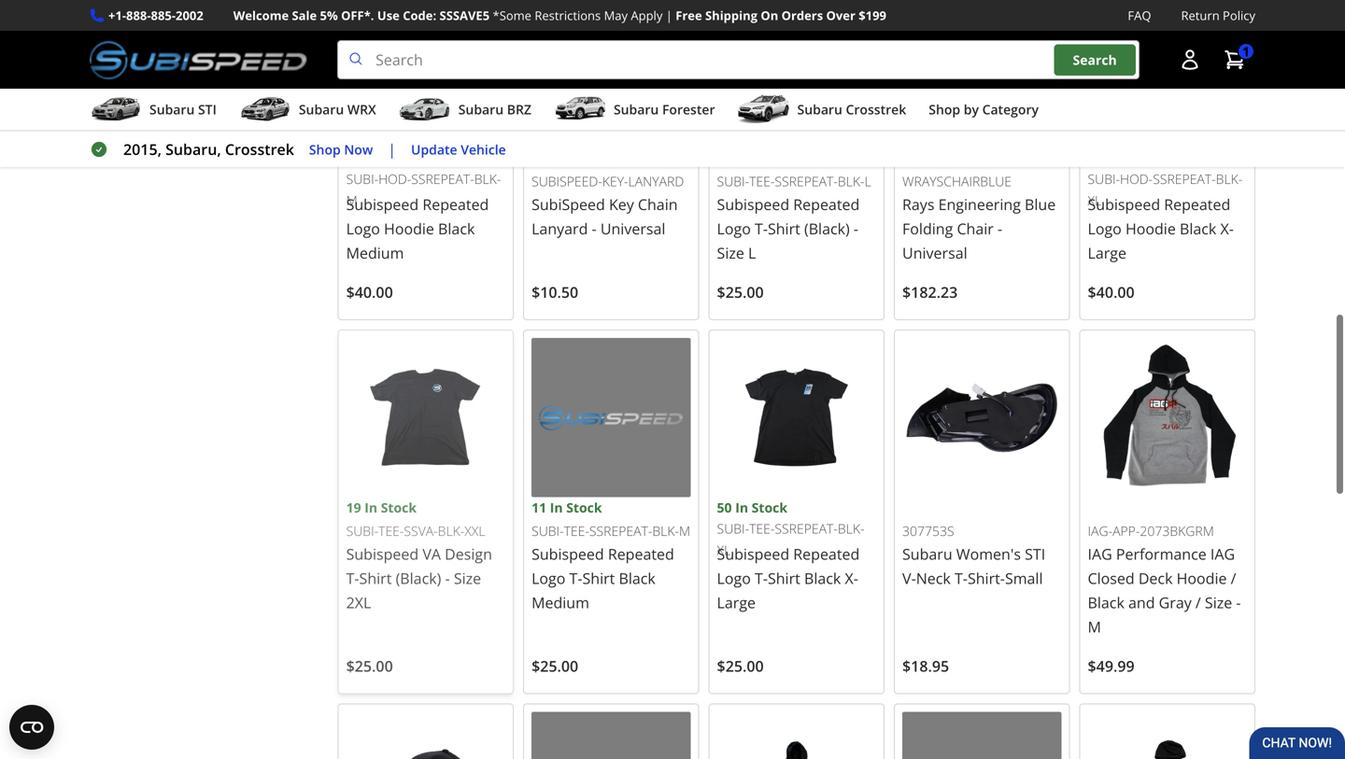 Task type: locate. For each thing, give the bounding box(es) containing it.
now
[[344, 140, 373, 158]]

in inside 50 in stock subi-tee-ssrepeat-blk- xl
[[736, 512, 748, 530]]

- inside 46 in stock subispeed-key-lanyard subispeed key chain lanyard - universal
[[592, 232, 597, 252]]

subaru for subaru sti
[[149, 101, 195, 118]]

stock inside 5 in stock wrayschairblue rays engineering blue folding chair - universal
[[930, 162, 966, 180]]

logo inside subispeed repeated logo hoodie black x- large
[[1088, 232, 1122, 252]]

1 for 1
[[1243, 42, 1250, 60]]

2xl
[[346, 606, 371, 626]]

free
[[676, 7, 702, 24]]

size
[[717, 256, 745, 276], [454, 582, 481, 602], [1205, 606, 1233, 626]]

x- down "17 in stock subi-hod-ssrepeat-blk- xl"
[[1221, 232, 1234, 252]]

1 horizontal spatial iag
[[1211, 557, 1235, 577]]

universal down key
[[601, 232, 666, 252]]

0 vertical spatial xl
[[1088, 205, 1102, 222]]

button image
[[1179, 49, 1202, 71]]

0 vertical spatial m
[[346, 205, 358, 222]]

tee- inside 50 in stock subi-tee-ssrepeat-blk-l subispeed repeated logo t-shirt (black) - size l
[[749, 186, 775, 203]]

hod- inside "17 in stock subi-hod-ssrepeat-blk- xl"
[[1120, 183, 1153, 201]]

0 horizontal spatial $40.00
[[346, 295, 393, 315]]

| right now
[[388, 139, 396, 159]]

blk- for 50 in stock subi-tee-ssrepeat-blk- xl
[[838, 533, 865, 551]]

t- inside 19 in stock subi-tee-ssva-blk-xxl subispeed va design t-shirt (black) - size 2xl
[[346, 582, 359, 602]]

size for design
[[454, 582, 481, 602]]

tee- inside 19 in stock subi-tee-ssva-blk-xxl subispeed va design t-shirt (black) - size 2xl
[[378, 536, 404, 553]]

hod- up subispeed repeated logo hoodie black medium
[[378, 183, 411, 201]]

subispeed repeated logo t-shirt black x- large
[[717, 557, 860, 626]]

hoodie up gray
[[1177, 582, 1227, 602]]

shirt inside 50 in stock subi-tee-ssrepeat-blk-l subispeed repeated logo t-shirt (black) - size l
[[768, 232, 801, 252]]

blk- inside 11 in stock subi-tee-ssrepeat-blk-m subispeed repeated logo t-shirt black medium
[[653, 536, 679, 553]]

subispeed va design t-shirt (black) - size 2xl image
[[346, 351, 506, 511]]

x-
[[1221, 232, 1234, 252], [845, 582, 859, 602]]

xl inside "17 in stock subi-hod-ssrepeat-blk- xl"
[[1088, 205, 1102, 222]]

shirt inside 19 in stock subi-tee-ssva-blk-xxl subispeed va design t-shirt (black) - size 2xl
[[359, 582, 392, 602]]

subi- for 17 in stock subi-hod-ssrepeat-blk- xl
[[1088, 183, 1120, 201]]

0 vertical spatial sti
[[198, 101, 217, 118]]

1 horizontal spatial /
[[1231, 582, 1237, 602]]

(black) inside 50 in stock subi-tee-ssrepeat-blk-l subispeed repeated logo t-shirt (black) - size l
[[804, 232, 850, 252]]

0 horizontal spatial hod-
[[378, 183, 411, 201]]

in right 17
[[1106, 162, 1119, 180]]

wrx
[[347, 101, 376, 118]]

2 vertical spatial size
[[1205, 606, 1233, 626]]

1 horizontal spatial 1
[[1243, 42, 1250, 60]]

$25.00
[[717, 295, 764, 315], [346, 669, 393, 690], [532, 669, 579, 690], [717, 669, 764, 690]]

0 horizontal spatial x-
[[845, 582, 859, 602]]

stock for 50 in stock subi-tee-ssrepeat-blk-l subispeed repeated logo t-shirt (black) - size l
[[752, 162, 788, 180]]

stock for 50 in stock subi-tee-ssrepeat-blk- xl
[[752, 512, 788, 530]]

shirt for subispeed repeated logo t-shirt (black) - size l
[[768, 232, 801, 252]]

folding
[[903, 232, 953, 252]]

ssrepeat- inside 1 in stock subi-hod-ssrepeat-blk- m
[[411, 183, 474, 201]]

-
[[854, 232, 859, 252], [592, 232, 597, 252], [998, 232, 1003, 252], [445, 582, 450, 602], [1236, 606, 1241, 626]]

sti up '2015, subaru, crosstrek'
[[198, 101, 217, 118]]

in inside "17 in stock subi-hod-ssrepeat-blk- xl"
[[1106, 162, 1119, 180]]

subi- up subispeed repeated logo t-shirt black x- large
[[717, 533, 749, 551]]

tee- for subispeed repeated logo t-shirt (black) - size l
[[749, 186, 775, 203]]

2 horizontal spatial m
[[1088, 630, 1101, 650]]

1 horizontal spatial universal
[[903, 256, 968, 276]]

subi- inside 50 in stock subi-tee-ssrepeat-blk- xl
[[717, 533, 749, 551]]

in right 11
[[550, 512, 563, 530]]

stock inside 50 in stock subi-tee-ssrepeat-blk-l subispeed repeated logo t-shirt (black) - size l
[[752, 162, 788, 180]]

in for 5 in stock wrayschairblue rays engineering blue folding chair - universal
[[913, 162, 926, 180]]

sti up small at the right of the page
[[1025, 557, 1046, 577]]

medium inside subispeed repeated logo hoodie black medium
[[346, 256, 404, 276]]

m
[[346, 205, 358, 222], [679, 536, 691, 553], [1088, 630, 1101, 650]]

$25.00 for subispeed repeated logo t-shirt black medium
[[532, 669, 579, 690]]

faq
[[1128, 7, 1152, 24]]

1 horizontal spatial xl
[[1088, 205, 1102, 222]]

0 horizontal spatial xl
[[717, 554, 731, 572]]

- inside 50 in stock subi-tee-ssrepeat-blk-l subispeed repeated logo t-shirt (black) - size l
[[854, 232, 859, 252]]

blk- inside 19 in stock subi-tee-ssva-blk-xxl subispeed va design t-shirt (black) - size 2xl
[[438, 536, 465, 553]]

closed
[[1088, 582, 1135, 602]]

1 vertical spatial 1
[[346, 162, 354, 180]]

0 horizontal spatial (black)
[[396, 582, 441, 602]]

2 horizontal spatial hoodie
[[1177, 582, 1227, 602]]

shirt inside subispeed repeated logo t-shirt black x- large
[[768, 582, 801, 602]]

wrayschairblue
[[903, 186, 1012, 203]]

1 horizontal spatial m
[[679, 536, 691, 553]]

subaru laser engraved metal keytag - universal image
[[903, 725, 1062, 760]]

shop inside dropdown button
[[929, 101, 961, 118]]

1 vertical spatial medium
[[532, 606, 589, 626]]

|
[[666, 7, 673, 24], [388, 139, 396, 159]]

1 horizontal spatial large
[[1088, 256, 1127, 276]]

0 vertical spatial large
[[1088, 256, 1127, 276]]

$25.00 for subispeed repeated logo t-shirt black x- large
[[717, 669, 764, 690]]

a subaru sti thumbnail image image
[[90, 95, 142, 123]]

2 50 from the top
[[717, 512, 732, 530]]

in for 19 in stock subi-tee-ssva-blk-xxl subispeed va design t-shirt (black) - size 2xl
[[365, 512, 378, 530]]

subi- right the lanyard
[[717, 186, 749, 203]]

ssrepeat- inside 50 in stock subi-tee-ssrepeat-blk- xl
[[775, 533, 838, 551]]

subi- down now
[[346, 183, 379, 201]]

shirt for subispeed repeated logo t-shirt black medium
[[583, 582, 615, 602]]

blk- inside 50 in stock subi-tee-ssrepeat-blk-l subispeed repeated logo t-shirt (black) - size l
[[838, 186, 865, 203]]

1 down shop now "link"
[[346, 162, 354, 180]]

tee- for subispeed va design t-shirt (black) - size 2xl
[[378, 536, 404, 553]]

shop for shop by category
[[929, 101, 961, 118]]

shop inside "link"
[[309, 140, 341, 158]]

50 for 50 in stock subi-tee-ssrepeat-blk-l subispeed repeated logo t-shirt (black) - size l
[[717, 162, 732, 180]]

stock inside 11 in stock subi-tee-ssrepeat-blk-m subispeed repeated logo t-shirt black medium
[[566, 512, 602, 530]]

1 vertical spatial universal
[[903, 256, 968, 276]]

0 vertical spatial universal
[[601, 232, 666, 252]]

(black) for repeated
[[804, 232, 850, 252]]

0 horizontal spatial 1
[[346, 162, 354, 180]]

$40.00 for subispeed repeated logo hoodie black x- large
[[1088, 295, 1135, 315]]

t- inside 50 in stock subi-tee-ssrepeat-blk-l subispeed repeated logo t-shirt (black) - size l
[[755, 232, 768, 252]]

blk-
[[474, 183, 501, 201], [1216, 183, 1243, 201], [838, 186, 865, 203], [838, 533, 865, 551], [438, 536, 465, 553], [653, 536, 679, 553]]

0 horizontal spatial size
[[454, 582, 481, 602]]

restrictions
[[535, 7, 601, 24]]

design
[[445, 557, 492, 577]]

0 vertical spatial 1
[[1243, 42, 1250, 60]]

ssrepeat-
[[411, 183, 474, 201], [1153, 183, 1216, 201], [775, 186, 838, 203], [775, 533, 838, 551], [589, 536, 653, 553]]

in up subispeed repeated logo t-shirt black x- large
[[736, 512, 748, 530]]

over
[[826, 7, 856, 24]]

0 vertical spatial medium
[[346, 256, 404, 276]]

$40.00 down subispeed repeated logo hoodie black x- large
[[1088, 295, 1135, 315]]

0 vertical spatial crosstrek
[[846, 101, 907, 118]]

tee-
[[749, 186, 775, 203], [749, 533, 775, 551], [378, 536, 404, 553], [564, 536, 589, 553]]

repeated inside subispeed repeated logo hoodie black x- large
[[1164, 207, 1231, 227]]

crosstrek up 5
[[846, 101, 907, 118]]

0 horizontal spatial shop
[[309, 140, 341, 158]]

subispeed repeated logo hoodie black x-large image
[[1088, 1, 1247, 161]]

in for 17 in stock subi-hod-ssrepeat-blk- xl
[[1106, 162, 1119, 180]]

subaru forester button
[[554, 93, 715, 130]]

t- for subispeed va design t-shirt (black) - size 2xl
[[346, 582, 359, 602]]

1 horizontal spatial hod-
[[1120, 183, 1153, 201]]

subispeed logo image
[[90, 40, 307, 80]]

universal inside 46 in stock subispeed-key-lanyard subispeed key chain lanyard - universal
[[601, 232, 666, 252]]

open widget image
[[9, 705, 54, 750]]

1 vertical spatial |
[[388, 139, 396, 159]]

1 inside 1 in stock subi-hod-ssrepeat-blk- m
[[346, 162, 354, 180]]

1 vertical spatial l
[[748, 256, 756, 276]]

what monsters do hachi roku 86 hoodie - universal image
[[717, 725, 876, 760]]

subaru left brz
[[459, 101, 504, 118]]

and
[[1129, 606, 1155, 626]]

1 horizontal spatial medium
[[532, 606, 589, 626]]

subaru sti button
[[90, 93, 217, 130]]

1 vertical spatial size
[[454, 582, 481, 602]]

0 vertical spatial 50
[[717, 162, 732, 180]]

hod- up subispeed repeated logo hoodie black x- large
[[1120, 183, 1153, 201]]

subi- inside 1 in stock subi-hod-ssrepeat-blk- m
[[346, 183, 379, 201]]

- inside 19 in stock subi-tee-ssva-blk-xxl subispeed va design t-shirt (black) - size 2xl
[[445, 582, 450, 602]]

repeated inside 50 in stock subi-tee-ssrepeat-blk-l subispeed repeated logo t-shirt (black) - size l
[[794, 207, 860, 227]]

1 inside button
[[1243, 42, 1250, 60]]

iag down iag-
[[1088, 557, 1113, 577]]

- right lanyard at the left of page
[[592, 232, 597, 252]]

/ right gray
[[1196, 606, 1201, 626]]

subi- down 11
[[532, 536, 564, 553]]

1 horizontal spatial shop
[[929, 101, 961, 118]]

subi-
[[346, 183, 379, 201], [1088, 183, 1120, 201], [717, 186, 749, 203], [717, 533, 749, 551], [346, 536, 379, 553], [532, 536, 564, 553]]

in right 19
[[365, 512, 378, 530]]

subispeed inside 19 in stock subi-tee-ssva-blk-xxl subispeed va design t-shirt (black) - size 2xl
[[346, 557, 419, 577]]

1 vertical spatial x-
[[845, 582, 859, 602]]

0 horizontal spatial m
[[346, 205, 358, 222]]

$25.00 for subispeed repeated logo t-shirt (black) - size l
[[717, 295, 764, 315]]

subaru for subaru women's sti v-neck t-shirt-small
[[903, 557, 953, 577]]

/
[[1231, 582, 1237, 602], [1196, 606, 1201, 626]]

logo inside 11 in stock subi-tee-ssrepeat-blk-m subispeed repeated logo t-shirt black medium
[[532, 582, 566, 602]]

welcome sale 5% off*. use code: sssave5 *some restrictions may apply | free shipping on orders over $199
[[233, 7, 887, 24]]

0 vertical spatial x-
[[1221, 232, 1234, 252]]

update
[[411, 140, 457, 158]]

| left free
[[666, 7, 673, 24]]

subaru down 307753s
[[903, 557, 953, 577]]

xxl
[[465, 536, 485, 553]]

in inside 19 in stock subi-tee-ssva-blk-xxl subispeed va design t-shirt (black) - size 2xl
[[365, 512, 378, 530]]

repeated inside subispeed repeated logo t-shirt black x- large
[[794, 557, 860, 577]]

subi- down 17
[[1088, 183, 1120, 201]]

46
[[532, 162, 547, 180]]

2 $40.00 from the left
[[1088, 295, 1135, 315]]

0 vertical spatial size
[[717, 256, 745, 276]]

t- inside 11 in stock subi-tee-ssrepeat-blk-m subispeed repeated logo t-shirt black medium
[[569, 582, 583, 602]]

in down a subaru crosstrek thumbnail image
[[736, 162, 748, 180]]

subispeed inside subispeed repeated logo t-shirt black x- large
[[717, 557, 790, 577]]

key
[[609, 207, 634, 227]]

crosstrek inside subaru crosstrek dropdown button
[[846, 101, 907, 118]]

0 horizontal spatial medium
[[346, 256, 404, 276]]

subispeed repeated logo t-shirt (black) - size l image
[[717, 1, 876, 161]]

shop left by
[[929, 101, 961, 118]]

blk- for 11 in stock subi-tee-ssrepeat-blk-m subispeed repeated logo t-shirt black medium
[[653, 536, 679, 553]]

stock inside "17 in stock subi-hod-ssrepeat-blk- xl"
[[1123, 162, 1159, 180]]

5
[[903, 162, 910, 180]]

1 horizontal spatial sti
[[1025, 557, 1046, 577]]

0 horizontal spatial hoodie
[[384, 232, 434, 252]]

hoodie inside iag performance iag closed deck hoodie / black and gray  / size - m
[[1177, 582, 1227, 602]]

1 vertical spatial 50
[[717, 512, 732, 530]]

1 horizontal spatial size
[[717, 256, 745, 276]]

subi- inside 11 in stock subi-tee-ssrepeat-blk-m subispeed repeated logo t-shirt black medium
[[532, 536, 564, 553]]

in inside 1 in stock subi-hod-ssrepeat-blk- m
[[357, 162, 370, 180]]

1 horizontal spatial (black)
[[804, 232, 850, 252]]

category
[[982, 101, 1039, 118]]

1 horizontal spatial x-
[[1221, 232, 1234, 252]]

0 vertical spatial (black)
[[804, 232, 850, 252]]

0 vertical spatial shop
[[929, 101, 961, 118]]

blk- for 1 in stock subi-hod-ssrepeat-blk- m
[[474, 183, 501, 201]]

subi- for 11 in stock subi-tee-ssrepeat-blk-m subispeed repeated logo t-shirt black medium
[[532, 536, 564, 553]]

shop by category
[[929, 101, 1039, 118]]

xl inside 50 in stock subi-tee-ssrepeat-blk- xl
[[717, 554, 731, 572]]

1 vertical spatial (black)
[[396, 582, 441, 602]]

0 horizontal spatial iag
[[1088, 557, 1113, 577]]

2 iag from the left
[[1211, 557, 1235, 577]]

m inside 11 in stock subi-tee-ssrepeat-blk-m subispeed repeated logo t-shirt black medium
[[679, 536, 691, 553]]

shop
[[929, 101, 961, 118], [309, 140, 341, 158]]

1 horizontal spatial $40.00
[[1088, 295, 1135, 315]]

$40.00
[[346, 295, 393, 315], [1088, 295, 1135, 315]]

/ right deck
[[1231, 582, 1237, 602]]

hod- inside 1 in stock subi-hod-ssrepeat-blk- m
[[378, 183, 411, 201]]

crosstrek
[[846, 101, 907, 118], [225, 139, 294, 159]]

shop left now
[[309, 140, 341, 158]]

subispeed key chain lanyard - universal image
[[532, 1, 691, 161]]

1 vertical spatial sti
[[1025, 557, 1046, 577]]

in for 46 in stock subispeed-key-lanyard subispeed key chain lanyard - universal
[[550, 162, 563, 180]]

sti inside dropdown button
[[198, 101, 217, 118]]

stock inside 50 in stock subi-tee-ssrepeat-blk- xl
[[752, 512, 788, 530]]

stock inside 19 in stock subi-tee-ssva-blk-xxl subispeed va design t-shirt (black) - size 2xl
[[381, 512, 417, 530]]

50 in stock subi-tee-ssrepeat-blk- xl
[[717, 512, 865, 572]]

50 inside 50 in stock subi-tee-ssrepeat-blk- xl
[[717, 512, 732, 530]]

1 $40.00 from the left
[[346, 295, 393, 315]]

engineering
[[939, 207, 1021, 227]]

tee- for subispeed repeated logo t-shirt black medium
[[564, 536, 589, 553]]

1 horizontal spatial l
[[865, 186, 871, 203]]

large inside subispeed repeated logo hoodie black x- large
[[1088, 256, 1127, 276]]

x- inside subispeed repeated logo t-shirt black x- large
[[845, 582, 859, 602]]

stock inside 1 in stock subi-hod-ssrepeat-blk- m
[[373, 162, 409, 180]]

ssrepeat- inside "17 in stock subi-hod-ssrepeat-blk- xl"
[[1153, 183, 1216, 201]]

50 for 50 in stock subi-tee-ssrepeat-blk- xl
[[717, 512, 732, 530]]

(black) inside 19 in stock subi-tee-ssva-blk-xxl subispeed va design t-shirt (black) - size 2xl
[[396, 582, 441, 602]]

11
[[532, 512, 547, 530]]

subaru right a subaru crosstrek thumbnail image
[[797, 101, 843, 118]]

subaru left wrx
[[299, 101, 344, 118]]

code:
[[403, 7, 436, 24]]

subaru left forester at the top of page
[[614, 101, 659, 118]]

ssrepeat- inside 11 in stock subi-tee-ssrepeat-blk-m subispeed repeated logo t-shirt black medium
[[589, 536, 653, 553]]

size inside 19 in stock subi-tee-ssva-blk-xxl subispeed va design t-shirt (black) - size 2xl
[[454, 582, 481, 602]]

iag performance iag closed deck hoodie / black and gray  / size - m image
[[1088, 351, 1247, 511]]

iag
[[1088, 557, 1113, 577], [1211, 557, 1235, 577]]

$182.23
[[903, 295, 958, 315]]

iag down 2073bkgrm
[[1211, 557, 1235, 577]]

logo inside subispeed repeated logo hoodie black medium
[[346, 232, 380, 252]]

m inside 1 in stock subi-hod-ssrepeat-blk- m
[[346, 205, 358, 222]]

hoodie down "17 in stock subi-hod-ssrepeat-blk- xl"
[[1126, 232, 1176, 252]]

in right 5
[[913, 162, 926, 180]]

ssrepeat- for subispeed repeated logo hoodie black medium
[[411, 183, 474, 201]]

2 hod- from the left
[[1120, 183, 1153, 201]]

off*.
[[341, 7, 374, 24]]

shop now
[[309, 140, 373, 158]]

stock inside 46 in stock subispeed-key-lanyard subispeed key chain lanyard - universal
[[566, 162, 602, 180]]

0 horizontal spatial crosstrek
[[225, 139, 294, 159]]

ssrepeat- for subispeed repeated logo hoodie black x- large
[[1153, 183, 1216, 201]]

(black)
[[804, 232, 850, 252], [396, 582, 441, 602]]

+1-
[[108, 7, 126, 24]]

subi- inside 50 in stock subi-tee-ssrepeat-blk-l subispeed repeated logo t-shirt (black) - size l
[[717, 186, 749, 203]]

subispeed repeated logo t-shirt black medium image
[[532, 351, 691, 511]]

stock for 11 in stock subi-tee-ssrepeat-blk-m subispeed repeated logo t-shirt black medium
[[566, 512, 602, 530]]

repeated for subispeed repeated logo t-shirt black x- large
[[794, 557, 860, 577]]

subi- down 19
[[346, 536, 379, 553]]

stock for 17 in stock subi-hod-ssrepeat-blk- xl
[[1123, 162, 1159, 180]]

1
[[1243, 42, 1250, 60], [346, 162, 354, 180]]

0 vertical spatial l
[[865, 186, 871, 203]]

logo inside subispeed repeated logo t-shirt black x- large
[[717, 582, 751, 602]]

0 horizontal spatial universal
[[601, 232, 666, 252]]

1 vertical spatial xl
[[717, 554, 731, 572]]

shirt for subispeed va design t-shirt (black) - size 2xl
[[359, 582, 392, 602]]

0 horizontal spatial large
[[717, 606, 756, 626]]

1 vertical spatial shop
[[309, 140, 341, 158]]

50 inside 50 in stock subi-tee-ssrepeat-blk-l subispeed repeated logo t-shirt (black) - size l
[[717, 162, 732, 180]]

welcome
[[233, 7, 289, 24]]

- right gray
[[1236, 606, 1241, 626]]

1 horizontal spatial crosstrek
[[846, 101, 907, 118]]

1 for 1 in stock subi-hod-ssrepeat-blk- m
[[346, 162, 354, 180]]

subi- inside 19 in stock subi-tee-ssva-blk-xxl subispeed va design t-shirt (black) - size 2xl
[[346, 536, 379, 553]]

size inside 50 in stock subi-tee-ssrepeat-blk-l subispeed repeated logo t-shirt (black) - size l
[[717, 256, 745, 276]]

black inside 11 in stock subi-tee-ssrepeat-blk-m subispeed repeated logo t-shirt black medium
[[619, 582, 656, 602]]

0 vertical spatial /
[[1231, 582, 1237, 602]]

subaru women's sti v-neck t-shirt-small
[[903, 557, 1046, 602]]

medium inside 11 in stock subi-tee-ssrepeat-blk-m subispeed repeated logo t-shirt black medium
[[532, 606, 589, 626]]

hoodie down 1 in stock subi-hod-ssrepeat-blk- m
[[384, 232, 434, 252]]

2 vertical spatial m
[[1088, 630, 1101, 650]]

a subaru crosstrek thumbnail image image
[[738, 95, 790, 123]]

in inside 46 in stock subispeed-key-lanyard subispeed key chain lanyard - universal
[[550, 162, 563, 180]]

a subaru wrx thumbnail image image
[[239, 95, 291, 123]]

universal down folding
[[903, 256, 968, 276]]

885-
[[151, 7, 176, 24]]

black inside subispeed repeated logo hoodie black medium
[[438, 232, 475, 252]]

1 vertical spatial m
[[679, 536, 691, 553]]

hoodie inside subispeed repeated logo hoodie black medium
[[384, 232, 434, 252]]

1 50 from the top
[[717, 162, 732, 180]]

- down design
[[445, 582, 450, 602]]

iag performance iag miami logo embroidered flexfit cap - black - size s/m image
[[346, 725, 506, 760]]

in inside 11 in stock subi-tee-ssrepeat-blk-m subispeed repeated logo t-shirt black medium
[[550, 512, 563, 530]]

blk- inside 50 in stock subi-tee-ssrepeat-blk- xl
[[838, 533, 865, 551]]

subispeed inside subispeed repeated logo hoodie black medium
[[346, 207, 419, 227]]

logo for subispeed repeated logo hoodie black x- large
[[1088, 232, 1122, 252]]

subi- for 19 in stock subi-tee-ssva-blk-xxl subispeed va design t-shirt (black) - size 2xl
[[346, 536, 379, 553]]

- left folding
[[854, 232, 859, 252]]

repeated inside subispeed repeated logo hoodie black medium
[[423, 207, 489, 227]]

1 hod- from the left
[[378, 183, 411, 201]]

in right 46
[[550, 162, 563, 180]]

logo
[[346, 232, 380, 252], [717, 232, 751, 252], [1088, 232, 1122, 252], [717, 582, 751, 602], [532, 582, 566, 602]]

hod-
[[378, 183, 411, 201], [1120, 183, 1153, 201]]

policy
[[1223, 7, 1256, 24]]

- right "chair" at the right top of the page
[[998, 232, 1003, 252]]

307753s
[[903, 536, 955, 553]]

subi- for 50 in stock subi-tee-ssrepeat-blk-l subispeed repeated logo t-shirt (black) - size l
[[717, 186, 749, 203]]

shop for shop now
[[309, 140, 341, 158]]

subaru wrx button
[[239, 93, 376, 130]]

- inside 5 in stock wrayschairblue rays engineering blue folding chair - universal
[[998, 232, 1003, 252]]

$40.00 down subispeed repeated logo hoodie black medium
[[346, 295, 393, 315]]

sti
[[198, 101, 217, 118], [1025, 557, 1046, 577]]

apply
[[631, 7, 663, 24]]

11 in stock subi-tee-ssrepeat-blk-m subispeed repeated logo t-shirt black medium
[[532, 512, 691, 626]]

blk- inside "17 in stock subi-hod-ssrepeat-blk- xl"
[[1216, 183, 1243, 201]]

subi- inside "17 in stock subi-hod-ssrepeat-blk- xl"
[[1088, 183, 1120, 201]]

in down now
[[357, 162, 370, 180]]

shirt inside 11 in stock subi-tee-ssrepeat-blk-m subispeed repeated logo t-shirt black medium
[[583, 582, 615, 602]]

t- inside subaru women's sti v-neck t-shirt-small
[[955, 582, 968, 602]]

blk- for 17 in stock subi-hod-ssrepeat-blk- xl
[[1216, 183, 1243, 201]]

1 horizontal spatial hoodie
[[1126, 232, 1176, 252]]

1 down policy
[[1243, 42, 1250, 60]]

m inside iag performance iag closed deck hoodie / black and gray  / size - m
[[1088, 630, 1101, 650]]

sti inside subaru women's sti v-neck t-shirt-small
[[1025, 557, 1046, 577]]

x- left v-
[[845, 582, 859, 602]]

crosstrek down a subaru wrx thumbnail image
[[225, 139, 294, 159]]

0 horizontal spatial sti
[[198, 101, 217, 118]]

subaru inside subaru women's sti v-neck t-shirt-small
[[903, 557, 953, 577]]

1 vertical spatial /
[[1196, 606, 1201, 626]]

subaru up the subaru,
[[149, 101, 195, 118]]

in inside 5 in stock wrayschairblue rays engineering blue folding chair - universal
[[913, 162, 926, 180]]

1 vertical spatial large
[[717, 606, 756, 626]]

t- for subispeed repeated logo t-shirt black medium
[[569, 582, 583, 602]]

2015, subaru, crosstrek
[[123, 139, 294, 159]]

hoodie inside subispeed repeated logo hoodie black x- large
[[1126, 232, 1176, 252]]

0 vertical spatial |
[[666, 7, 673, 24]]

2 horizontal spatial size
[[1205, 606, 1233, 626]]

hoodie for x-
[[1126, 232, 1176, 252]]

return policy
[[1181, 7, 1256, 24]]

ssrepeat- for subispeed repeated logo t-shirt black x- large
[[775, 533, 838, 551]]

blk- inside 1 in stock subi-hod-ssrepeat-blk- m
[[474, 183, 501, 201]]

$18.95
[[903, 669, 949, 690]]



Task type: vqa. For each thing, say whether or not it's contained in the screenshot.
/
yes



Task type: describe. For each thing, give the bounding box(es) containing it.
subaru ladies short sleeve v-neck t-shirt - universal image
[[532, 725, 691, 760]]

update vehicle button
[[411, 139, 506, 160]]

faq link
[[1128, 6, 1152, 25]]

may
[[604, 7, 628, 24]]

app-
[[1113, 536, 1140, 553]]

repeated for subispeed repeated logo hoodie black medium
[[423, 207, 489, 227]]

return policy link
[[1181, 6, 1256, 25]]

update vehicle
[[411, 140, 506, 158]]

logo for subispeed repeated logo t-shirt black x- large
[[717, 582, 751, 602]]

black inside iag performance iag closed deck hoodie / black and gray  / size - m
[[1088, 606, 1125, 626]]

v-
[[903, 582, 916, 602]]

hod- for subispeed repeated logo hoodie black medium
[[378, 183, 411, 201]]

19 in stock subi-tee-ssva-blk-xxl subispeed va design t-shirt (black) - size 2xl
[[346, 512, 492, 626]]

search input field
[[337, 40, 1140, 80]]

t- for subispeed repeated logo t-shirt (black) - size l
[[755, 232, 768, 252]]

subaru women's sti v-neck t-shirt-small image
[[903, 351, 1062, 511]]

m for 11 in stock subi-tee-ssrepeat-blk-m subispeed repeated logo t-shirt black medium
[[679, 536, 691, 553]]

sale
[[292, 7, 317, 24]]

5 in stock wrayschairblue rays engineering blue folding chair - universal
[[903, 162, 1056, 276]]

black inside subispeed repeated logo t-shirt black x- large
[[804, 582, 841, 602]]

large inside subispeed repeated logo t-shirt black x- large
[[717, 606, 756, 626]]

iag performance iag boxer logo hoodie (black) - size 2xl image
[[1088, 725, 1247, 760]]

subaru wrx
[[299, 101, 376, 118]]

logo inside 50 in stock subi-tee-ssrepeat-blk-l subispeed repeated logo t-shirt (black) - size l
[[717, 232, 751, 252]]

size for logo
[[717, 256, 745, 276]]

1 vertical spatial crosstrek
[[225, 139, 294, 159]]

stock for 5 in stock wrayschairblue rays engineering blue folding chair - universal
[[930, 162, 966, 180]]

use
[[377, 7, 400, 24]]

in for 50 in stock subi-tee-ssrepeat-blk- xl
[[736, 512, 748, 530]]

blue
[[1025, 207, 1056, 227]]

xl for subispeed repeated logo hoodie black x- large
[[1088, 205, 1102, 222]]

subaru for subaru crosstrek
[[797, 101, 843, 118]]

subaru crosstrek button
[[738, 93, 907, 130]]

5%
[[320, 7, 338, 24]]

subispeed-
[[532, 186, 602, 203]]

in for 1 in stock subi-hod-ssrepeat-blk- m
[[357, 162, 370, 180]]

a subaru brz thumbnail image image
[[399, 95, 451, 123]]

on
[[761, 7, 779, 24]]

blk- for 19 in stock subi-tee-ssva-blk-xxl subispeed va design t-shirt (black) - size 2xl
[[438, 536, 465, 553]]

46 in stock subispeed-key-lanyard subispeed key chain lanyard - universal
[[532, 162, 684, 252]]

ssva-
[[404, 536, 438, 553]]

$25.00 for subispeed va design t-shirt (black) - size 2xl
[[346, 669, 393, 690]]

subaru sti
[[149, 101, 217, 118]]

1 in stock subi-hod-ssrepeat-blk- m
[[346, 162, 501, 222]]

chair
[[957, 232, 994, 252]]

+1-888-885-2002
[[108, 7, 203, 24]]

logo for subispeed repeated logo hoodie black medium
[[346, 232, 380, 252]]

neck
[[916, 582, 951, 602]]

subaru for subaru forester
[[614, 101, 659, 118]]

iag performance iag closed deck hoodie / black and gray  / size - m
[[1088, 557, 1241, 650]]

1 button
[[1215, 41, 1256, 79]]

lanyard
[[532, 232, 588, 252]]

subispeed inside 11 in stock subi-tee-ssrepeat-blk-m subispeed repeated logo t-shirt black medium
[[532, 557, 604, 577]]

subaru brz button
[[399, 93, 532, 130]]

m for 1 in stock subi-hod-ssrepeat-blk- m
[[346, 205, 358, 222]]

repeated for subispeed repeated logo hoodie black x- large
[[1164, 207, 1231, 227]]

stock for 46 in stock subispeed-key-lanyard subispeed key chain lanyard - universal
[[566, 162, 602, 180]]

brz
[[507, 101, 532, 118]]

subispeed repeated logo t-shirt black x-large image
[[717, 351, 876, 511]]

1 horizontal spatial |
[[666, 7, 673, 24]]

search button
[[1054, 44, 1136, 76]]

50 in stock subi-tee-ssrepeat-blk-l subispeed repeated logo t-shirt (black) - size l
[[717, 162, 871, 276]]

black inside subispeed repeated logo hoodie black x- large
[[1180, 232, 1217, 252]]

$40.00 for subispeed repeated logo hoodie black medium
[[346, 295, 393, 315]]

ssrepeat- inside 50 in stock subi-tee-ssrepeat-blk-l subispeed repeated logo t-shirt (black) - size l
[[775, 186, 838, 203]]

va
[[423, 557, 441, 577]]

subaru,
[[165, 139, 221, 159]]

subispeed
[[532, 207, 605, 227]]

chain
[[638, 207, 678, 227]]

- inside iag performance iag closed deck hoodie / black and gray  / size - m
[[1236, 606, 1241, 626]]

women's
[[957, 557, 1021, 577]]

19
[[346, 512, 361, 530]]

17 in stock subi-hod-ssrepeat-blk- xl
[[1088, 162, 1243, 222]]

0 horizontal spatial /
[[1196, 606, 1201, 626]]

performance
[[1116, 557, 1207, 577]]

2002
[[176, 7, 203, 24]]

subispeed repeated logo hoodie black x- large
[[1088, 207, 1234, 276]]

orders
[[782, 7, 823, 24]]

key-
[[602, 186, 628, 203]]

$49.99
[[1088, 669, 1135, 690]]

shirt-
[[968, 582, 1005, 602]]

subispeed inside subispeed repeated logo hoodie black x- large
[[1088, 207, 1161, 227]]

rays
[[903, 207, 935, 227]]

universal inside 5 in stock wrayschairblue rays engineering blue folding chair - universal
[[903, 256, 968, 276]]

in for 11 in stock subi-tee-ssrepeat-blk-m subispeed repeated logo t-shirt black medium
[[550, 512, 563, 530]]

2073bkgrm
[[1140, 536, 1214, 553]]

888-
[[126, 7, 151, 24]]

a subaru forester thumbnail image image
[[554, 95, 606, 123]]

*some
[[493, 7, 532, 24]]

17
[[1088, 162, 1103, 180]]

2015,
[[123, 139, 162, 159]]

subaru brz
[[459, 101, 532, 118]]

stock for 1 in stock subi-hod-ssrepeat-blk- m
[[373, 162, 409, 180]]

forester
[[662, 101, 715, 118]]

(black) for va
[[396, 582, 441, 602]]

t- inside subispeed repeated logo t-shirt black x- large
[[755, 582, 768, 602]]

shop now link
[[309, 139, 373, 160]]

0 horizontal spatial l
[[748, 256, 756, 276]]

lanyard
[[628, 186, 684, 203]]

hoodie for medium
[[384, 232, 434, 252]]

in for 50 in stock subi-tee-ssrepeat-blk-l subispeed repeated logo t-shirt (black) - size l
[[736, 162, 748, 180]]

shipping
[[705, 7, 758, 24]]

iag-
[[1088, 536, 1113, 553]]

1 iag from the left
[[1088, 557, 1113, 577]]

return
[[1181, 7, 1220, 24]]

subispeed inside 50 in stock subi-tee-ssrepeat-blk-l subispeed repeated logo t-shirt (black) - size l
[[717, 207, 790, 227]]

iag-app-2073bkgrm
[[1088, 536, 1214, 553]]

$199
[[859, 7, 887, 24]]

repeated inside 11 in stock subi-tee-ssrepeat-blk-m subispeed repeated logo t-shirt black medium
[[608, 557, 674, 577]]

tee- inside 50 in stock subi-tee-ssrepeat-blk- xl
[[749, 533, 775, 551]]

subaru forester
[[614, 101, 715, 118]]

rays engineering blue folding chair - universal image
[[903, 1, 1062, 161]]

shop by category button
[[929, 93, 1039, 130]]

deck
[[1139, 582, 1173, 602]]

xl for subispeed repeated logo t-shirt black x- large
[[717, 554, 731, 572]]

small
[[1005, 582, 1043, 602]]

$10.50
[[532, 295, 579, 315]]

x- inside subispeed repeated logo hoodie black x- large
[[1221, 232, 1234, 252]]

gray
[[1159, 606, 1192, 626]]

size inside iag performance iag closed deck hoodie / black and gray  / size - m
[[1205, 606, 1233, 626]]

hod- for subispeed repeated logo hoodie black x- large
[[1120, 183, 1153, 201]]

stock for 19 in stock subi-tee-ssva-blk-xxl subispeed va design t-shirt (black) - size 2xl
[[381, 512, 417, 530]]

blk- for 50 in stock subi-tee-ssrepeat-blk-l subispeed repeated logo t-shirt (black) - size l
[[838, 186, 865, 203]]

subaru for subaru wrx
[[299, 101, 344, 118]]

subi- for 50 in stock subi-tee-ssrepeat-blk- xl
[[717, 533, 749, 551]]

0 horizontal spatial |
[[388, 139, 396, 159]]

subaru crosstrek
[[797, 101, 907, 118]]

search
[[1073, 51, 1117, 69]]

by
[[964, 101, 979, 118]]

sssave5
[[440, 7, 490, 24]]

subaru for subaru brz
[[459, 101, 504, 118]]

+1-888-885-2002 link
[[108, 6, 203, 25]]

subi- for 1 in stock subi-hod-ssrepeat-blk- m
[[346, 183, 379, 201]]

subispeed repeated logo hoodie black medium image
[[346, 1, 506, 161]]



